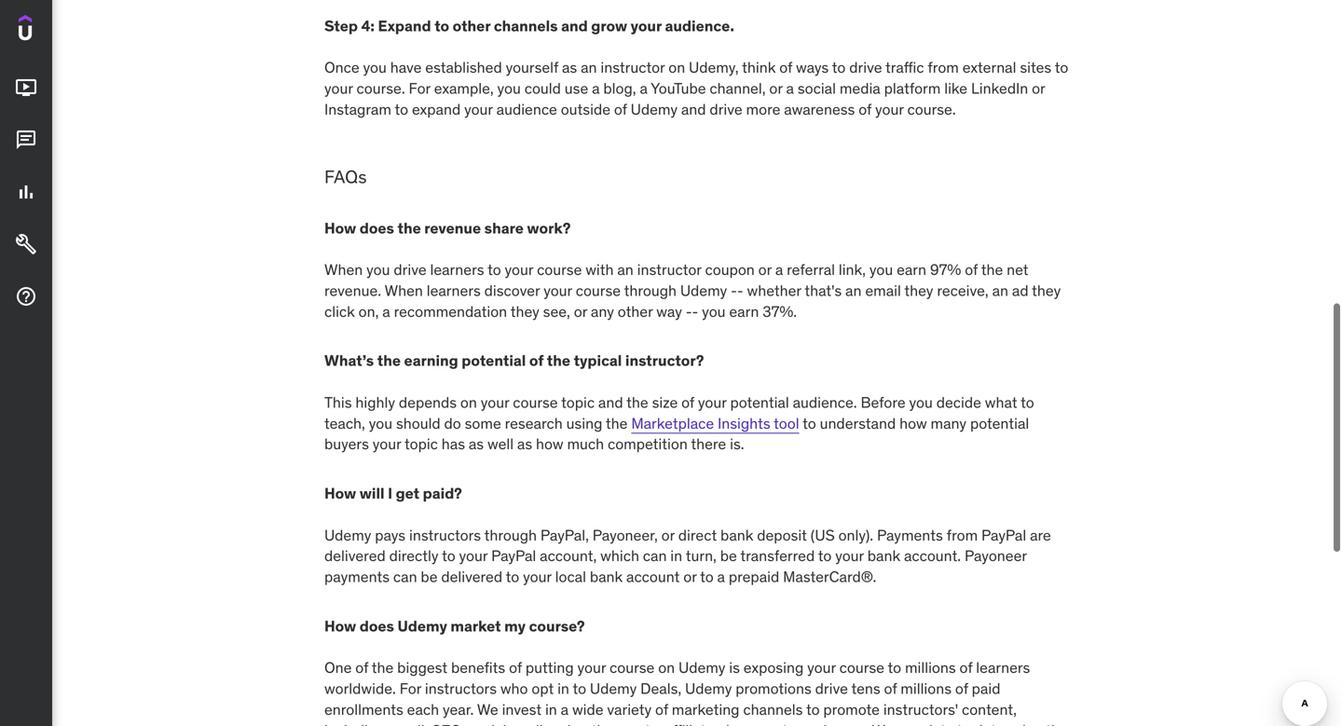 Task type: vqa. For each thing, say whether or not it's contained in the screenshot.
SCIENCE.
no



Task type: describe. For each thing, give the bounding box(es) containing it.
to down turn,
[[700, 567, 714, 586]]

how for how does udemy market my course?
[[324, 617, 356, 636]]

more.
[[831, 721, 869, 726]]

an left ad
[[992, 281, 1009, 300]]

your right the exposing
[[807, 658, 836, 677]]

your down the 'only).'
[[835, 546, 864, 566]]

through inside udemy pays instructors through paypal, payoneer, or direct bank deposit (us only). payments from paypal are delivered directly to your paypal account, which can in turn, be transferred to your bank account. payoneer payments can be delivered to your local bank account or to a prepaid mastercard®.
[[484, 526, 537, 545]]

example,
[[434, 79, 494, 98]]

to right 'sites'
[[1055, 58, 1069, 77]]

udemy up biggest
[[398, 617, 447, 636]]

3 medium image from the top
[[15, 285, 37, 308]]

0 vertical spatial channels
[[494, 16, 558, 35]]

course inside this highly depends on your course topic and the size of your potential audience. before you decide what to teach, you should do some research using the
[[513, 393, 558, 412]]

1 vertical spatial millions
[[901, 679, 952, 698]]

awareness
[[784, 100, 855, 119]]

paypal,
[[541, 526, 589, 545]]

work?
[[527, 218, 571, 238]]

or left the direct at the right
[[662, 526, 675, 545]]

your up wide
[[578, 658, 606, 677]]

enrollments
[[324, 700, 403, 719]]

0 horizontal spatial when
[[324, 260, 363, 279]]

discover
[[484, 281, 540, 300]]

does for the
[[360, 218, 394, 238]]

will
[[360, 484, 385, 503]]

teach,
[[324, 414, 365, 433]]

payments
[[324, 567, 390, 586]]

what
[[985, 393, 1018, 412]]

competition
[[608, 435, 688, 454]]

the right what's
[[377, 351, 401, 370]]

0 vertical spatial delivered
[[324, 546, 386, 566]]

once you have established yourself as an instructor on udemy, think of ways to drive traffic from external sites to your course. for example, you could use a blog, a youtube channel, or a social media platform like linkedin or instagram to expand your audience outside of udemy and drive more awareness of your course.
[[324, 58, 1069, 119]]

sites
[[1020, 58, 1052, 77]]

course up tens
[[840, 658, 885, 677]]

of up who
[[509, 658, 522, 677]]

payoneer
[[965, 546, 1027, 566]]

2 medium image from the top
[[15, 233, 37, 256]]

putting
[[526, 658, 574, 677]]

what's the earning potential of the typical instructor?
[[324, 351, 704, 370]]

from inside udemy pays instructors through paypal, payoneer, or direct bank deposit (us only). payments from paypal are delivered directly to your paypal account, which can in turn, be transferred to your bank account. payoneer payments can be delivered to your local bank account or to a prepaid mastercard®.
[[947, 526, 978, 545]]

course up deals,
[[610, 658, 655, 677]]

decide
[[937, 393, 982, 412]]

turn,
[[686, 546, 717, 566]]

instructor inside the when you drive learners to your course with an instructor coupon or a referral link, you earn 97% of the net revenue. when learners discover your course through udemy -- whether that's an email they receive, an ad they click on, a recommendation they see, or any other way -- you earn 37%.
[[637, 260, 702, 279]]

2 horizontal spatial they
[[1032, 281, 1061, 300]]

your down once
[[324, 79, 353, 98]]

0 vertical spatial other
[[453, 16, 491, 35]]

use inside once you have established yourself as an instructor on udemy, think of ways to drive traffic from external sites to your course. for example, you could use a blog, a youtube channel, or a social media platform like linkedin or instagram to expand your audience outside of udemy and drive more awareness of your course.
[[565, 79, 588, 98]]

course left with
[[537, 260, 582, 279]]

recommendation
[[394, 302, 507, 321]]

size
[[652, 393, 678, 412]]

promotions
[[736, 679, 812, 698]]

of inside the when you drive learners to your course with an instructor coupon or a referral link, you earn 97% of the net revenue. when learners discover your course through udemy -- whether that's an email they receive, an ad they click on, a recommendation they see, or any other way -- you earn 37%.
[[965, 260, 978, 279]]

to up instructors'
[[888, 658, 902, 677]]

email,
[[389, 721, 428, 726]]

you up "many"
[[909, 393, 933, 412]]

yourself
[[506, 58, 559, 77]]

of down deals,
[[655, 700, 668, 719]]

or left any
[[574, 302, 587, 321]]

learners inside one of the biggest benefits of putting your course on udemy is exposing your course to millions of learners worldwide. for instructors who opt in to udemy deals, udemy promotions drive tens of millions of paid enrollments each year. we invest in a wide variety of marketing channels to promote instructors' content, including email, seo, social media advertisements, affiliate placements, and more. we use data to determine
[[976, 658, 1030, 677]]

account,
[[540, 546, 597, 566]]

ways
[[796, 58, 829, 77]]

to inside to understand how many potential buyers your topic has as well as how much competition there is.
[[803, 414, 816, 433]]

from inside once you have established yourself as an instructor on udemy, think of ways to drive traffic from external sites to your course. for example, you could use a blog, a youtube channel, or a social media platform like linkedin or instagram to expand your audience outside of udemy and drive more awareness of your course.
[[928, 58, 959, 77]]

of down blog,
[[614, 100, 627, 119]]

including
[[324, 721, 385, 726]]

and inside once you have established yourself as an instructor on udemy, think of ways to drive traffic from external sites to your course. for example, you could use a blog, a youtube channel, or a social media platform like linkedin or instagram to expand your audience outside of udemy and drive more awareness of your course.
[[681, 100, 706, 119]]

content,
[[962, 700, 1017, 719]]

a inside one of the biggest benefits of putting your course on udemy is exposing your course to millions of learners worldwide. for instructors who opt in to udemy deals, udemy promotions drive tens of millions of paid enrollments each year. we invest in a wide variety of marketing channels to promote instructors' content, including email, seo, social media advertisements, affiliate placements, and more. we use data to determine
[[561, 700, 569, 719]]

is.
[[730, 435, 744, 454]]

social inside once you have established yourself as an instructor on udemy, think of ways to drive traffic from external sites to your course. for example, you could use a blog, a youtube channel, or a social media platform like linkedin or instagram to expand your audience outside of udemy and drive more awareness of your course.
[[798, 79, 836, 98]]

highly
[[356, 393, 395, 412]]

with
[[586, 260, 614, 279]]

drive inside the when you drive learners to your course with an instructor coupon or a referral link, you earn 97% of the net revenue. when learners discover your course through udemy -- whether that's an email they receive, an ad they click on, a recommendation they see, or any other way -- you earn 37%.
[[394, 260, 427, 279]]

this highly depends on your course topic and the size of your potential audience. before you decide what to teach, you should do some research using the
[[324, 393, 1035, 433]]

get
[[396, 484, 420, 503]]

udemy up marketing
[[685, 679, 732, 698]]

paid
[[972, 679, 1001, 698]]

the left size
[[627, 393, 649, 412]]

you up audience
[[497, 79, 521, 98]]

to right "data"
[[957, 721, 971, 726]]

receive,
[[937, 281, 989, 300]]

drive down the channel,
[[710, 100, 743, 119]]

one of the biggest benefits of putting your course on udemy is exposing your course to millions of learners worldwide. for instructors who opt in to udemy deals, udemy promotions drive tens of millions of paid enrollments each year. we invest in a wide variety of marketing channels to promote instructors' content, including email, seo, social media advertisements, affiliate placements, and more. we use data to determine 
[[324, 658, 1068, 726]]

potential inside to understand how many potential buyers your topic has as well as how much competition there is.
[[970, 414, 1029, 433]]

revenue
[[424, 218, 481, 238]]

there
[[691, 435, 726, 454]]

the left revenue
[[398, 218, 421, 238]]

channels inside one of the biggest benefits of putting your course on udemy is exposing your course to millions of learners worldwide. for instructors who opt in to udemy deals, udemy promotions drive tens of millions of paid enrollments each year. we invest in a wide variety of marketing channels to promote instructors' content, including email, seo, social media advertisements, affiliate placements, and more. we use data to determine
[[743, 700, 803, 719]]

how does udemy market my course?
[[324, 617, 585, 636]]

udemy inside once you have established yourself as an instructor on udemy, think of ways to drive traffic from external sites to your course. for example, you could use a blog, a youtube channel, or a social media platform like linkedin or instagram to expand your audience outside of udemy and drive more awareness of your course.
[[631, 100, 678, 119]]

0 horizontal spatial as
[[469, 435, 484, 454]]

as inside once you have established yourself as an instructor on udemy, think of ways to drive traffic from external sites to your course. for example, you could use a blog, a youtube channel, or a social media platform like linkedin or instagram to expand your audience outside of udemy and drive more awareness of your course.
[[562, 58, 577, 77]]

drive inside one of the biggest benefits of putting your course on udemy is exposing your course to millions of learners worldwide. for instructors who opt in to udemy deals, udemy promotions drive tens of millions of paid enrollments each year. we invest in a wide variety of marketing channels to promote instructors' content, including email, seo, social media advertisements, affiliate placements, and more. we use data to determine
[[815, 679, 848, 698]]

understand
[[820, 414, 896, 433]]

only).
[[839, 526, 874, 545]]

1 horizontal spatial when
[[385, 281, 423, 300]]

much
[[567, 435, 604, 454]]

see,
[[543, 302, 570, 321]]

local
[[555, 567, 586, 586]]

expand
[[412, 100, 461, 119]]

to right ways
[[832, 58, 846, 77]]

could
[[525, 79, 561, 98]]

transferred
[[741, 546, 815, 566]]

coupon
[[705, 260, 755, 279]]

my
[[504, 617, 526, 636]]

how for how will i get paid?
[[324, 484, 356, 503]]

0 vertical spatial paypal
[[982, 526, 1027, 545]]

you up email
[[870, 260, 893, 279]]

to left promote
[[806, 700, 820, 719]]

research
[[505, 414, 563, 433]]

email
[[865, 281, 901, 300]]

should
[[396, 414, 441, 433]]

1 horizontal spatial how
[[900, 414, 927, 433]]

tool
[[774, 414, 799, 433]]

instructors inside udemy pays instructors through paypal, payoneer, or direct bank deposit (us only). payments from paypal are delivered directly to your paypal account, which can in turn, be transferred to your bank account. payoneer payments can be delivered to your local bank account or to a prepaid mastercard®.
[[409, 526, 481, 545]]

deals,
[[641, 679, 682, 698]]

outside
[[561, 100, 611, 119]]

faqs
[[324, 166, 367, 188]]

each
[[407, 700, 439, 719]]

potential inside this highly depends on your course topic and the size of your potential audience. before you decide what to teach, you should do some research using the
[[730, 393, 789, 412]]

wide
[[572, 700, 604, 719]]

youtube
[[651, 79, 706, 98]]

0 vertical spatial learners
[[430, 260, 484, 279]]

0 horizontal spatial they
[[511, 302, 540, 321]]

who
[[500, 679, 528, 698]]

topic inside this highly depends on your course topic and the size of your potential audience. before you decide what to teach, you should do some research using the
[[561, 393, 595, 412]]

1 vertical spatial bank
[[868, 546, 901, 566]]

your right grow
[[631, 16, 662, 35]]

opt
[[532, 679, 554, 698]]

are
[[1030, 526, 1051, 545]]

linkedin
[[971, 79, 1028, 98]]

you up revenue.
[[366, 260, 390, 279]]

your down example,
[[464, 100, 493, 119]]

1 medium image from the top
[[15, 77, 37, 99]]

1 vertical spatial delivered
[[441, 567, 503, 586]]

grow
[[591, 16, 627, 35]]

other inside the when you drive learners to your course with an instructor coupon or a referral link, you earn 97% of the net revenue. when learners discover your course through udemy -- whether that's an email they receive, an ad they click on, a recommendation they see, or any other way -- you earn 37%.
[[618, 302, 653, 321]]

of right awareness
[[859, 100, 872, 119]]

to down (us
[[818, 546, 832, 566]]

use inside one of the biggest benefits of putting your course on udemy is exposing your course to millions of learners worldwide. for instructors who opt in to udemy deals, udemy promotions drive tens of millions of paid enrollments each year. we invest in a wide variety of marketing channels to promote instructors' content, including email, seo, social media advertisements, affiliate placements, and more. we use data to determine
[[897, 721, 921, 726]]

earning
[[404, 351, 458, 370]]

a right on,
[[382, 302, 390, 321]]

buyers
[[324, 435, 369, 454]]

0 vertical spatial millions
[[905, 658, 956, 677]]

0 vertical spatial audience.
[[665, 16, 734, 35]]

you right way
[[702, 302, 726, 321]]

how does the revenue share work?
[[324, 218, 571, 238]]

you left have
[[363, 58, 387, 77]]

1 vertical spatial how
[[536, 435, 564, 454]]

a up outside
[[592, 79, 600, 98]]

biggest
[[397, 658, 448, 677]]

1 vertical spatial can
[[393, 567, 417, 586]]

to inside this highly depends on your course topic and the size of your potential audience. before you decide what to teach, you should do some research using the
[[1021, 393, 1035, 412]]

how for how does the revenue share work?
[[324, 218, 356, 238]]

step
[[324, 16, 358, 35]]

determine
[[974, 721, 1043, 726]]

an down link,
[[846, 281, 862, 300]]

udemy left is
[[679, 658, 726, 677]]

year.
[[443, 700, 474, 719]]

your down platform
[[875, 100, 904, 119]]

that's
[[805, 281, 842, 300]]

0 horizontal spatial course.
[[357, 79, 405, 98]]

net
[[1007, 260, 1029, 279]]

the inside one of the biggest benefits of putting your course on udemy is exposing your course to millions of learners worldwide. for instructors who opt in to udemy deals, udemy promotions drive tens of millions of paid enrollments each year. we invest in a wide variety of marketing channels to promote instructors' content, including email, seo, social media advertisements, affiliate placements, and more. we use data to determine
[[372, 658, 394, 677]]

1 horizontal spatial they
[[905, 281, 934, 300]]

payoneer,
[[593, 526, 658, 545]]

udemy pays instructors through paypal, payoneer, or direct bank deposit (us only). payments from paypal are delivered directly to your paypal account, which can in turn, be transferred to your bank account. payoneer payments can be delivered to your local bank account or to a prepaid mastercard®.
[[324, 526, 1051, 586]]

invest
[[502, 700, 542, 719]]

on inside one of the biggest benefits of putting your course on udemy is exposing your course to millions of learners worldwide. for instructors who opt in to udemy deals, udemy promotions drive tens of millions of paid enrollments each year. we invest in a wide variety of marketing channels to promote instructors' content, including email, seo, social media advertisements, affiliate placements, and more. we use data to determine
[[658, 658, 675, 677]]

of inside this highly depends on your course topic and the size of your potential audience. before you decide what to teach, you should do some research using the
[[682, 393, 695, 412]]

i
[[388, 484, 393, 503]]

and left grow
[[561, 16, 588, 35]]

to left expand
[[395, 100, 408, 119]]

on inside this highly depends on your course topic and the size of your potential audience. before you decide what to teach, you should do some research using the
[[460, 393, 477, 412]]

a inside udemy pays instructors through paypal, payoneer, or direct bank deposit (us only). payments from paypal are delivered directly to your paypal account, which can in turn, be transferred to your bank account. payoneer payments can be delivered to your local bank account or to a prepaid mastercard®.
[[717, 567, 725, 586]]



Task type: locate. For each thing, give the bounding box(es) containing it.
media inside one of the biggest benefits of putting your course on udemy is exposing your course to millions of learners worldwide. for instructors who opt in to udemy deals, udemy promotions drive tens of millions of paid enrollments each year. we invest in a wide variety of marketing channels to promote instructors' content, including email, seo, social media advertisements, affiliate placements, and more. we use data to determine
[[510, 721, 551, 726]]

2 horizontal spatial in
[[671, 546, 683, 566]]

when up revenue.
[[324, 260, 363, 279]]

of up paid
[[960, 658, 973, 677]]

2 vertical spatial bank
[[590, 567, 623, 586]]

and
[[561, 16, 588, 35], [681, 100, 706, 119], [598, 393, 623, 412], [802, 721, 827, 726]]

drive left traffic
[[849, 58, 882, 77]]

udemy image
[[19, 15, 103, 47]]

medium image
[[15, 77, 37, 99], [15, 233, 37, 256], [15, 285, 37, 308]]

as
[[562, 58, 577, 77], [469, 435, 484, 454], [517, 435, 532, 454]]

some
[[465, 414, 501, 433]]

1 vertical spatial how
[[324, 484, 356, 503]]

in left turn,
[[671, 546, 683, 566]]

the up worldwide.
[[372, 658, 394, 677]]

as down research
[[517, 435, 532, 454]]

of up worldwide.
[[355, 658, 368, 677]]

learners up recommendation
[[427, 281, 481, 300]]

one
[[324, 658, 352, 677]]

0 vertical spatial how
[[324, 218, 356, 238]]

potential up "insights" in the right bottom of the page
[[730, 393, 789, 412]]

audience.
[[665, 16, 734, 35], [793, 393, 857, 412]]

on up youtube
[[669, 58, 685, 77]]

0 vertical spatial how
[[900, 414, 927, 433]]

this
[[324, 393, 352, 412]]

how left "many"
[[900, 414, 927, 433]]

has
[[442, 435, 465, 454]]

established
[[425, 58, 502, 77]]

0 vertical spatial for
[[409, 79, 431, 98]]

a left wide
[[561, 700, 569, 719]]

marketplace
[[631, 414, 714, 433]]

you down highly at the left of page
[[369, 414, 393, 433]]

of up the receive, on the right top of page
[[965, 260, 978, 279]]

platform
[[884, 79, 941, 98]]

drive up promote
[[815, 679, 848, 698]]

0 horizontal spatial we
[[477, 700, 498, 719]]

and inside this highly depends on your course topic and the size of your potential audience. before you decide what to teach, you should do some research using the
[[598, 393, 623, 412]]

whether
[[747, 281, 801, 300]]

in
[[671, 546, 683, 566], [558, 679, 570, 698], [545, 700, 557, 719]]

an up outside
[[581, 58, 597, 77]]

any
[[591, 302, 614, 321]]

1 vertical spatial in
[[558, 679, 570, 698]]

affiliate
[[665, 721, 714, 726]]

marketplace insights tool link
[[631, 414, 799, 433]]

bank down payments
[[868, 546, 901, 566]]

instructor up way
[[637, 260, 702, 279]]

0 vertical spatial does
[[360, 218, 394, 238]]

for inside once you have established yourself as an instructor on udemy, think of ways to drive traffic from external sites to your course. for example, you could use a blog, a youtube channel, or a social media platform like linkedin or instagram to expand your audience outside of udemy and drive more awareness of your course.
[[409, 79, 431, 98]]

be right turn,
[[720, 546, 737, 566]]

potential right earning
[[462, 351, 526, 370]]

when you drive learners to your course with an instructor coupon or a referral link, you earn 97% of the net revenue. when learners discover your course through udemy -- whether that's an email they receive, an ad they click on, a recommendation they see, or any other way -- you earn 37%.
[[324, 260, 1061, 321]]

can down directly
[[393, 567, 417, 586]]

through left paypal,
[[484, 526, 537, 545]]

-
[[731, 281, 737, 300], [737, 281, 744, 300], [686, 302, 692, 321], [692, 302, 699, 321]]

what's
[[324, 351, 374, 370]]

typical
[[574, 351, 622, 370]]

tens
[[852, 679, 881, 698]]

when right revenue.
[[385, 281, 423, 300]]

0 vertical spatial be
[[720, 546, 737, 566]]

in for account
[[671, 546, 683, 566]]

your left the local
[[523, 567, 552, 586]]

well
[[488, 435, 514, 454]]

your
[[631, 16, 662, 35], [324, 79, 353, 98], [464, 100, 493, 119], [875, 100, 904, 119], [505, 260, 533, 279], [544, 281, 572, 300], [481, 393, 509, 412], [698, 393, 727, 412], [373, 435, 401, 454], [459, 546, 488, 566], [835, 546, 864, 566], [523, 567, 552, 586], [578, 658, 606, 677], [807, 658, 836, 677]]

2 vertical spatial learners
[[976, 658, 1030, 677]]

0 horizontal spatial audience.
[[665, 16, 734, 35]]

0 horizontal spatial channels
[[494, 16, 558, 35]]

does down payments
[[360, 617, 394, 636]]

1 horizontal spatial topic
[[561, 393, 595, 412]]

media
[[840, 79, 881, 98], [510, 721, 551, 726]]

3 how from the top
[[324, 617, 356, 636]]

2 how from the top
[[324, 484, 356, 503]]

1 horizontal spatial social
[[798, 79, 836, 98]]

instructors inside one of the biggest benefits of putting your course on udemy is exposing your course to millions of learners worldwide. for instructors who opt in to udemy deals, udemy promotions drive tens of millions of paid enrollments each year. we invest in a wide variety of marketing channels to promote instructors' content, including email, seo, social media advertisements, affiliate placements, and more. we use data to determine
[[425, 679, 497, 698]]

your inside to understand how many potential buyers your topic has as well as how much competition there is.
[[373, 435, 401, 454]]

direct
[[678, 526, 717, 545]]

be
[[720, 546, 737, 566], [421, 567, 438, 586]]

learners down revenue
[[430, 260, 484, 279]]

we
[[477, 700, 498, 719], [872, 721, 893, 726]]

channels
[[494, 16, 558, 35], [743, 700, 803, 719]]

1 horizontal spatial media
[[840, 79, 881, 98]]

2 does from the top
[[360, 617, 394, 636]]

your up discover
[[505, 260, 533, 279]]

course. down platform
[[908, 100, 956, 119]]

promote
[[824, 700, 880, 719]]

from up the account.
[[947, 526, 978, 545]]

1 vertical spatial learners
[[427, 281, 481, 300]]

0 vertical spatial can
[[643, 546, 667, 566]]

to understand how many potential buyers your topic has as well as how much competition there is.
[[324, 414, 1029, 454]]

advertisements,
[[555, 721, 662, 726]]

ad
[[1012, 281, 1029, 300]]

in for in
[[558, 679, 570, 698]]

37%.
[[763, 302, 797, 321]]

1 vertical spatial earn
[[729, 302, 759, 321]]

the
[[398, 218, 421, 238], [981, 260, 1003, 279], [377, 351, 401, 370], [547, 351, 571, 370], [627, 393, 649, 412], [606, 414, 628, 433], [372, 658, 394, 677]]

4:
[[361, 16, 375, 35]]

do
[[444, 414, 461, 433]]

depends
[[399, 393, 457, 412]]

marketing
[[672, 700, 740, 719]]

1 how from the top
[[324, 218, 356, 238]]

1 horizontal spatial bank
[[721, 526, 754, 545]]

medium image
[[15, 129, 37, 151], [15, 181, 37, 203]]

market
[[451, 617, 501, 636]]

0 horizontal spatial in
[[545, 700, 557, 719]]

1 vertical spatial from
[[947, 526, 978, 545]]

0 vertical spatial use
[[565, 79, 588, 98]]

1 vertical spatial on
[[460, 393, 477, 412]]

1 horizontal spatial earn
[[897, 260, 927, 279]]

2 vertical spatial in
[[545, 700, 557, 719]]

0 vertical spatial on
[[669, 58, 685, 77]]

earn left the '97%'
[[897, 260, 927, 279]]

how down research
[[536, 435, 564, 454]]

how will i get paid?
[[324, 484, 462, 503]]

2 horizontal spatial potential
[[970, 414, 1029, 433]]

0 horizontal spatial use
[[565, 79, 588, 98]]

instructor inside once you have established yourself as an instructor on udemy, think of ways to drive traffic from external sites to your course. for example, you could use a blog, a youtube channel, or a social media platform like linkedin or instagram to expand your audience outside of udemy and drive more awareness of your course.
[[601, 58, 665, 77]]

your up some
[[481, 393, 509, 412]]

or down 'sites'
[[1032, 79, 1045, 98]]

an right with
[[617, 260, 634, 279]]

1 vertical spatial media
[[510, 721, 551, 726]]

in inside udemy pays instructors through paypal, payoneer, or direct bank deposit (us only). payments from paypal are delivered directly to your paypal account, which can in turn, be transferred to your bank account. payoneer payments can be delivered to your local bank account or to a prepaid mastercard®.
[[671, 546, 683, 566]]

0 horizontal spatial delivered
[[324, 546, 386, 566]]

in down opt
[[545, 700, 557, 719]]

a up whether
[[775, 260, 783, 279]]

a left prepaid
[[717, 567, 725, 586]]

media inside once you have established yourself as an instructor on udemy, think of ways to drive traffic from external sites to your course. for example, you could use a blog, a youtube channel, or a social media platform like linkedin or instagram to expand your audience outside of udemy and drive more awareness of your course.
[[840, 79, 881, 98]]

1 vertical spatial for
[[400, 679, 421, 698]]

2 vertical spatial medium image
[[15, 285, 37, 308]]

1 vertical spatial does
[[360, 617, 394, 636]]

on up some
[[460, 393, 477, 412]]

0 horizontal spatial bank
[[590, 567, 623, 586]]

a up awareness
[[786, 79, 794, 98]]

1 vertical spatial channels
[[743, 700, 803, 719]]

0 vertical spatial social
[[798, 79, 836, 98]]

social inside one of the biggest benefits of putting your course on udemy is exposing your course to millions of learners worldwide. for instructors who opt in to udemy deals, udemy promotions drive tens of millions of paid enrollments each year. we invest in a wide variety of marketing channels to promote instructors' content, including email, seo, social media advertisements, affiliate placements, and more. we use data to determine
[[468, 721, 506, 726]]

0 horizontal spatial other
[[453, 16, 491, 35]]

before
[[861, 393, 906, 412]]

to right directly
[[442, 546, 456, 566]]

like
[[945, 79, 968, 98]]

1 vertical spatial medium image
[[15, 233, 37, 256]]

for
[[409, 79, 431, 98], [400, 679, 421, 698]]

0 vertical spatial instructors
[[409, 526, 481, 545]]

instructors up directly
[[409, 526, 481, 545]]

1 horizontal spatial be
[[720, 546, 737, 566]]

payments
[[877, 526, 943, 545]]

1 vertical spatial through
[[484, 526, 537, 545]]

1 horizontal spatial as
[[517, 435, 532, 454]]

does for udemy
[[360, 617, 394, 636]]

instructors
[[409, 526, 481, 545], [425, 679, 497, 698]]

an inside once you have established yourself as an instructor on udemy, think of ways to drive traffic from external sites to your course. for example, you could use a blog, a youtube channel, or a social media platform like linkedin or instagram to expand your audience outside of udemy and drive more awareness of your course.
[[581, 58, 597, 77]]

of left ways
[[780, 58, 793, 77]]

does down faqs at the top left
[[360, 218, 394, 238]]

on inside once you have established yourself as an instructor on udemy, think of ways to drive traffic from external sites to your course. for example, you could use a blog, a youtube channel, or a social media platform like linkedin or instagram to expand your audience outside of udemy and drive more awareness of your course.
[[669, 58, 685, 77]]

audience. up udemy,
[[665, 16, 734, 35]]

or up whether
[[758, 260, 772, 279]]

the right "using"
[[606, 414, 628, 433]]

a right blog,
[[640, 79, 648, 98]]

topic up "using"
[[561, 393, 595, 412]]

1 horizontal spatial delivered
[[441, 567, 503, 586]]

1 vertical spatial other
[[618, 302, 653, 321]]

0 vertical spatial topic
[[561, 393, 595, 412]]

channels up 'yourself'
[[494, 16, 558, 35]]

0 vertical spatial medium image
[[15, 77, 37, 99]]

1 horizontal spatial we
[[872, 721, 893, 726]]

1 medium image from the top
[[15, 129, 37, 151]]

prepaid
[[729, 567, 780, 586]]

0 horizontal spatial paypal
[[491, 546, 536, 566]]

1 vertical spatial be
[[421, 567, 438, 586]]

0 horizontal spatial media
[[510, 721, 551, 726]]

1 horizontal spatial can
[[643, 546, 667, 566]]

0 horizontal spatial earn
[[729, 302, 759, 321]]

udemy up variety
[[590, 679, 637, 698]]

0 vertical spatial from
[[928, 58, 959, 77]]

1 horizontal spatial channels
[[743, 700, 803, 719]]

from
[[928, 58, 959, 77], [947, 526, 978, 545]]

of down the see,
[[529, 351, 544, 370]]

0 vertical spatial earn
[[897, 260, 927, 279]]

pays
[[375, 526, 406, 545]]

to up my
[[506, 567, 519, 586]]

udemy,
[[689, 58, 739, 77]]

0 horizontal spatial can
[[393, 567, 417, 586]]

2 vertical spatial how
[[324, 617, 356, 636]]

exposing
[[744, 658, 804, 677]]

paypal up payoneer
[[982, 526, 1027, 545]]

blog,
[[604, 79, 636, 98]]

to right the what
[[1021, 393, 1035, 412]]

to up discover
[[488, 260, 501, 279]]

udemy inside udemy pays instructors through paypal, payoneer, or direct bank deposit (us only). payments from paypal are delivered directly to your paypal account, which can in turn, be transferred to your bank account. payoneer payments can be delivered to your local bank account or to a prepaid mastercard®.
[[324, 526, 371, 545]]

as down some
[[469, 435, 484, 454]]

2 vertical spatial on
[[658, 658, 675, 677]]

course?
[[529, 617, 585, 636]]

mastercard®.
[[783, 567, 877, 586]]

to inside the when you drive learners to your course with an instructor coupon or a referral link, you earn 97% of the net revenue. when learners discover your course through udemy -- whether that's an email they receive, an ad they click on, a recommendation they see, or any other way -- you earn 37%.
[[488, 260, 501, 279]]

your up the see,
[[544, 281, 572, 300]]

topic down "should"
[[405, 435, 438, 454]]

topic inside to understand how many potential buyers your topic has as well as how much competition there is.
[[405, 435, 438, 454]]

delivered up market
[[441, 567, 503, 586]]

1 horizontal spatial paypal
[[982, 526, 1027, 545]]

the inside the when you drive learners to your course with an instructor coupon or a referral link, you earn 97% of the net revenue. when learners discover your course through udemy -- whether that's an email they receive, an ad they click on, a recommendation they see, or any other way -- you earn 37%.
[[981, 260, 1003, 279]]

paypal left account,
[[491, 546, 536, 566]]

you
[[363, 58, 387, 77], [497, 79, 521, 98], [366, 260, 390, 279], [870, 260, 893, 279], [702, 302, 726, 321], [909, 393, 933, 412], [369, 414, 393, 433]]

social
[[798, 79, 836, 98], [468, 721, 506, 726]]

1 vertical spatial social
[[468, 721, 506, 726]]

deposit
[[757, 526, 807, 545]]

0 vertical spatial instructor
[[601, 58, 665, 77]]

delivered
[[324, 546, 386, 566], [441, 567, 503, 586]]

0 vertical spatial potential
[[462, 351, 526, 370]]

1 does from the top
[[360, 218, 394, 238]]

course up research
[[513, 393, 558, 412]]

we right the more.
[[872, 721, 893, 726]]

2 medium image from the top
[[15, 181, 37, 203]]

1 vertical spatial when
[[385, 281, 423, 300]]

your up the marketplace insights tool link
[[698, 393, 727, 412]]

through inside the when you drive learners to your course with an instructor coupon or a referral link, you earn 97% of the net revenue. when learners discover your course through udemy -- whether that's an email they receive, an ad they click on, a recommendation they see, or any other way -- you earn 37%.
[[624, 281, 677, 300]]

of right size
[[682, 393, 695, 412]]

for inside one of the biggest benefits of putting your course on udemy is exposing your course to millions of learners worldwide. for instructors who opt in to udemy deals, udemy promotions drive tens of millions of paid enrollments each year. we invest in a wide variety of marketing channels to promote instructors' content, including email, seo, social media advertisements, affiliate placements, and more. we use data to determine
[[400, 679, 421, 698]]

for down have
[[409, 79, 431, 98]]

how
[[324, 218, 356, 238], [324, 484, 356, 503], [324, 617, 356, 636]]

they right ad
[[1032, 281, 1061, 300]]

1 horizontal spatial course.
[[908, 100, 956, 119]]

2 horizontal spatial as
[[562, 58, 577, 77]]

1 vertical spatial use
[[897, 721, 921, 726]]

1 vertical spatial we
[[872, 721, 893, 726]]

2 vertical spatial potential
[[970, 414, 1029, 433]]

1 vertical spatial instructor
[[637, 260, 702, 279]]

or up more
[[769, 79, 783, 98]]

to up wide
[[573, 679, 586, 698]]

0 vertical spatial when
[[324, 260, 363, 279]]

traffic
[[886, 58, 924, 77]]

the left typical
[[547, 351, 571, 370]]

udemy inside the when you drive learners to your course with an instructor coupon or a referral link, you earn 97% of the net revenue. when learners discover your course through udemy -- whether that's an email they receive, an ad they click on, a recommendation they see, or any other way -- you earn 37%.
[[680, 281, 727, 300]]

on,
[[359, 302, 379, 321]]

instructor up blog,
[[601, 58, 665, 77]]

1 horizontal spatial audience.
[[793, 393, 857, 412]]

we right year.
[[477, 700, 498, 719]]

can up account
[[643, 546, 667, 566]]

0 horizontal spatial social
[[468, 721, 506, 726]]

or down turn,
[[684, 567, 697, 586]]

0 horizontal spatial potential
[[462, 351, 526, 370]]

account.
[[904, 546, 961, 566]]

audience. inside this highly depends on your course topic and the size of your potential audience. before you decide what to teach, you should do some research using the
[[793, 393, 857, 412]]

of right tens
[[884, 679, 897, 698]]

use
[[565, 79, 588, 98], [897, 721, 921, 726]]

benefits
[[451, 658, 505, 677]]

course down with
[[576, 281, 621, 300]]

to right expand
[[435, 16, 449, 35]]

your right directly
[[459, 546, 488, 566]]

(us
[[811, 526, 835, 545]]

earn
[[897, 260, 927, 279], [729, 302, 759, 321]]

1 horizontal spatial in
[[558, 679, 570, 698]]

potential
[[462, 351, 526, 370], [730, 393, 789, 412], [970, 414, 1029, 433]]

seo,
[[432, 721, 465, 726]]

how left the will
[[324, 484, 356, 503]]

of left paid
[[955, 679, 968, 698]]

1 vertical spatial medium image
[[15, 181, 37, 203]]

and down youtube
[[681, 100, 706, 119]]

1 vertical spatial topic
[[405, 435, 438, 454]]

social up awareness
[[798, 79, 836, 98]]

1 vertical spatial instructors
[[425, 679, 497, 698]]

1 vertical spatial course.
[[908, 100, 956, 119]]

more
[[746, 100, 781, 119]]

instructors'
[[884, 700, 958, 719]]

insights
[[718, 414, 771, 433]]

a
[[592, 79, 600, 98], [640, 79, 648, 98], [786, 79, 794, 98], [775, 260, 783, 279], [382, 302, 390, 321], [717, 567, 725, 586], [561, 700, 569, 719]]

1 vertical spatial paypal
[[491, 546, 536, 566]]

1 horizontal spatial potential
[[730, 393, 789, 412]]

instructors up year.
[[425, 679, 497, 698]]

1 horizontal spatial through
[[624, 281, 677, 300]]

drive
[[849, 58, 882, 77], [710, 100, 743, 119], [394, 260, 427, 279], [815, 679, 848, 698]]

directly
[[389, 546, 439, 566]]

0 vertical spatial through
[[624, 281, 677, 300]]

and inside one of the biggest benefits of putting your course on udemy is exposing your course to millions of learners worldwide. for instructors who opt in to udemy deals, udemy promotions drive tens of millions of paid enrollments each year. we invest in a wide variety of marketing channels to promote instructors' content, including email, seo, social media advertisements, affiliate placements, and more. we use data to determine
[[802, 721, 827, 726]]

0 vertical spatial we
[[477, 700, 498, 719]]

media down the invest
[[510, 721, 551, 726]]

2 horizontal spatial bank
[[868, 546, 901, 566]]

worldwide.
[[324, 679, 396, 698]]

bank
[[721, 526, 754, 545], [868, 546, 901, 566], [590, 567, 623, 586]]

0 vertical spatial bank
[[721, 526, 754, 545]]

1 horizontal spatial use
[[897, 721, 921, 726]]

which
[[601, 546, 639, 566]]



